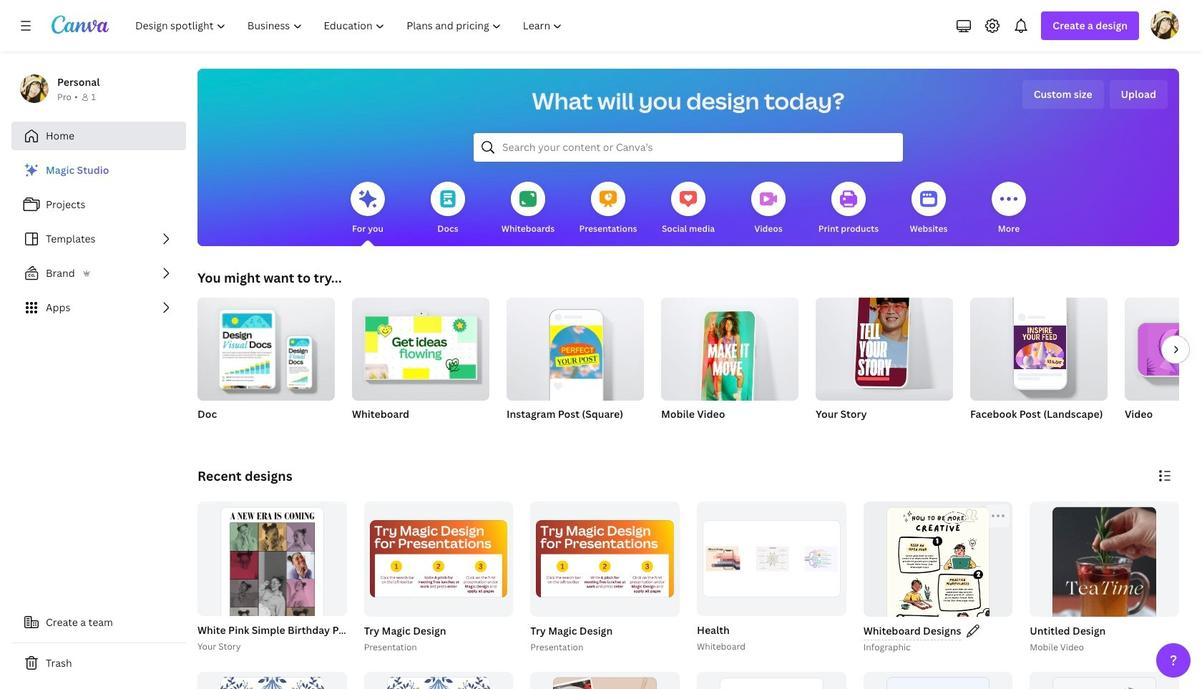 Task type: describe. For each thing, give the bounding box(es) containing it.
top level navigation element
[[126, 11, 575, 40]]

Search search field
[[502, 134, 875, 161]]

stephanie aranda image
[[1151, 11, 1179, 39]]



Task type: locate. For each thing, give the bounding box(es) containing it.
group
[[816, 289, 953, 439], [816, 289, 953, 401], [198, 292, 335, 439], [198, 292, 335, 401], [352, 292, 490, 439], [352, 292, 490, 401], [507, 292, 644, 439], [507, 292, 644, 401], [970, 292, 1108, 439], [970, 292, 1108, 401], [661, 298, 799, 439], [661, 298, 799, 409], [1125, 298, 1202, 439], [1125, 298, 1202, 401], [195, 502, 488, 689], [198, 502, 347, 689], [361, 502, 513, 654], [364, 502, 513, 617], [528, 502, 680, 654], [531, 502, 680, 617], [694, 502, 846, 654], [861, 502, 1013, 689], [864, 502, 1013, 689], [1027, 502, 1179, 689], [1030, 502, 1179, 689], [198, 672, 347, 689], [364, 672, 513, 689], [531, 672, 680, 689], [697, 672, 846, 689], [864, 672, 1013, 689], [1030, 672, 1179, 689]]

None search field
[[474, 133, 903, 162]]

list
[[11, 156, 186, 322]]



Task type: vqa. For each thing, say whether or not it's contained in the screenshot.
Text button
no



